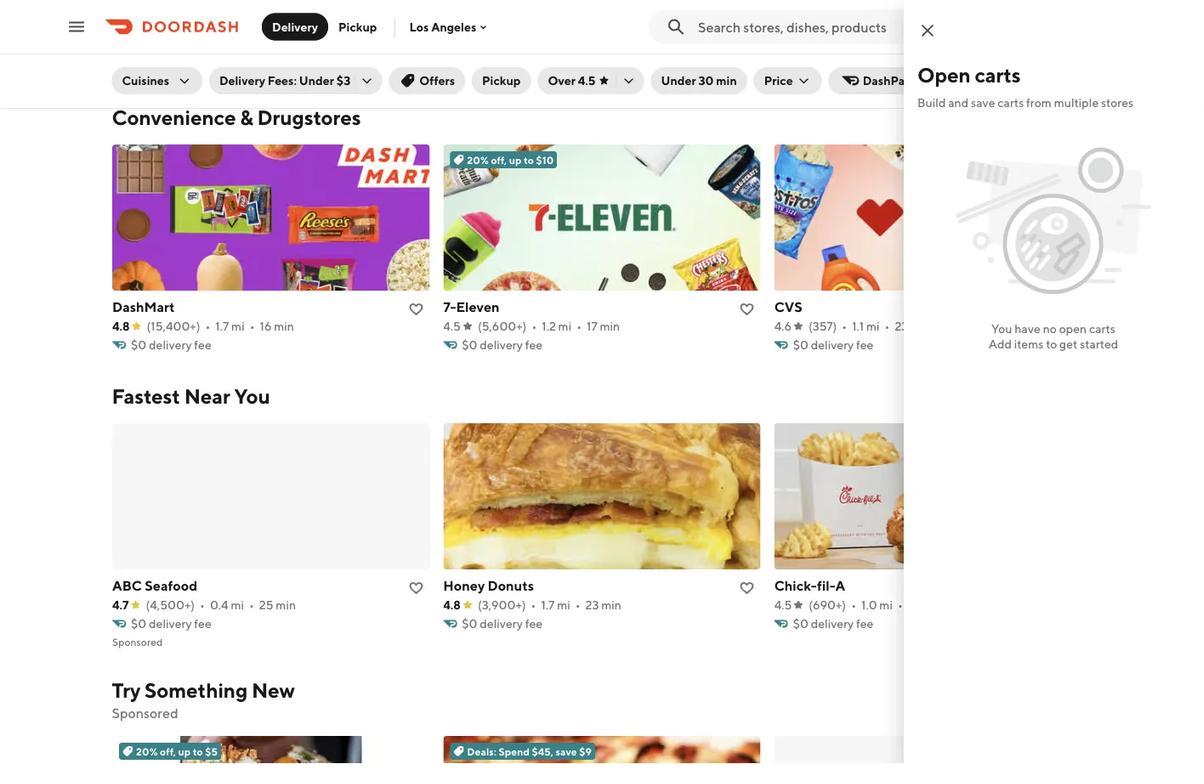 Task type: locate. For each thing, give the bounding box(es) containing it.
0 horizontal spatial 4.7
[[112, 598, 128, 612]]

you
[[992, 322, 1012, 336], [234, 384, 270, 408]]

1 horizontal spatial 23
[[895, 319, 908, 333]]

up for $5
[[178, 746, 190, 758]]

outlet
[[497, 20, 539, 36]]

$​0 for honey donuts
[[462, 617, 477, 631]]

under
[[299, 74, 334, 88], [661, 74, 696, 88]]

to left $5
[[192, 746, 202, 758]]

$5
[[205, 746, 217, 758]]

under 30 min button
[[651, 67, 747, 94]]

$​0 down (4,500+)
[[131, 617, 146, 631]]

4.6 down the vons
[[112, 40, 129, 54]]

fee for abc seafood
[[194, 617, 211, 631]]

1 horizontal spatial pickup
[[482, 74, 521, 88]]

near
[[184, 384, 230, 408]]

0 horizontal spatial 20%
[[136, 746, 157, 758]]

build
[[918, 96, 946, 110]]

under 30 min
[[661, 74, 737, 88]]

delivery down (15,400+)
[[148, 338, 191, 352]]

4.8 down dashmart
[[112, 319, 129, 333]]

(357)
[[808, 319, 837, 333]]

abc
[[112, 578, 141, 594]]

delivery for dashmart
[[148, 338, 191, 352]]

0 horizontal spatial up
[[178, 746, 190, 758]]

delivery down (2,300+)
[[148, 59, 191, 73]]

mi right 0.4
[[230, 598, 244, 612]]

fee for restaurant depot
[[856, 59, 873, 73]]

4.6 for cvs
[[774, 319, 791, 333]]

2 vertical spatial carts
[[1089, 322, 1116, 336]]

4.7 down the abc
[[112, 598, 128, 612]]

$​0 delivery fee down (12)
[[793, 59, 873, 73]]

1 vertical spatial 23
[[585, 598, 599, 612]]

min for cvs
[[910, 319, 931, 333]]

1.1 right (357)
[[852, 319, 864, 333]]

0 horizontal spatial under
[[299, 74, 334, 88]]

mi left 41
[[535, 40, 548, 54]]

cuisines
[[122, 74, 169, 88]]

$​0 delivery fee down (5,600+)
[[462, 338, 542, 352]]

under left $3 in the left of the page
[[299, 74, 334, 88]]

under left 30
[[661, 74, 696, 88]]

4.8 for dashmart
[[112, 319, 129, 333]]

delivery for restaurant depot
[[811, 59, 853, 73]]

$​0 for dashmart
[[131, 338, 146, 352]]

carts left from
[[998, 96, 1024, 110]]

4.5 down 7-
[[443, 319, 460, 333]]

you right 'near'
[[234, 384, 270, 408]]

0 vertical spatial 20%
[[467, 154, 488, 166]]

0 horizontal spatial pickup
[[338, 20, 377, 34]]

1 vertical spatial 20%
[[136, 746, 157, 758]]

$​0 down dashmart
[[131, 338, 146, 352]]

$​0 down 7-eleven
[[462, 338, 477, 352]]

to left $10 on the top of page
[[523, 154, 534, 166]]

dashpass button
[[829, 67, 926, 94]]

price button
[[754, 67, 822, 94]]

0 vertical spatial 1.1
[[520, 40, 532, 54]]

0 vertical spatial off,
[[491, 154, 507, 166]]

mi right 2.3
[[863, 40, 876, 54]]

$​0 delivery fee for grocery outlet
[[462, 59, 542, 73]]

0 horizontal spatial pickup button
[[328, 13, 387, 40]]

fee down 2.3
[[856, 59, 873, 73]]

4.8 down honey
[[443, 598, 460, 612]]

no
[[1043, 322, 1057, 336]]

mi for cvs
[[866, 319, 879, 333]]

fee down 2.0
[[194, 59, 211, 73]]

1 horizontal spatial 20%
[[467, 154, 488, 166]]

pickup button up $3 in the left of the page
[[328, 13, 387, 40]]

delivery down (357)
[[811, 338, 853, 352]]

pickup up $3 in the left of the page
[[338, 20, 377, 34]]

1 vertical spatial carts
[[998, 96, 1024, 110]]

2 vertical spatial to
[[192, 746, 202, 758]]

over 4.5
[[548, 74, 596, 88]]

$​0 for vons
[[131, 59, 146, 73]]

1 vertical spatial 4.7
[[112, 598, 128, 612]]

1 horizontal spatial 4.8
[[443, 598, 460, 612]]

open
[[1059, 322, 1087, 336]]

• 2.0 mi • 34 min
[[199, 40, 294, 54]]

cuisines button
[[112, 67, 202, 94]]

$​0 delivery fee
[[131, 59, 211, 73], [462, 59, 542, 73], [793, 59, 873, 73], [131, 338, 211, 352], [462, 338, 542, 352], [793, 338, 873, 352], [131, 617, 211, 631], [462, 617, 542, 631], [793, 617, 873, 631]]

$​0 delivery fee for restaurant depot
[[793, 59, 873, 73]]

fastest
[[112, 384, 180, 408]]

$​0 delivery fee down (382)
[[462, 59, 542, 73]]

23 for cvs
[[895, 319, 908, 333]]

0 horizontal spatial to
[[192, 746, 202, 758]]

delivery for chick-fil-a
[[811, 617, 853, 631]]

0 vertical spatial save
[[971, 96, 995, 110]]

sponsored down (4,500+)
[[112, 636, 162, 648]]

up left $5
[[178, 746, 190, 758]]

close image
[[918, 20, 938, 41]]

delivery inside button
[[272, 20, 318, 34]]

4.7 down los angeles popup button
[[443, 40, 459, 54]]

1 horizontal spatial to
[[523, 154, 534, 166]]

2 vertical spatial 4.5
[[774, 598, 791, 612]]

min for vons
[[274, 40, 294, 54]]

carts up "started"
[[1089, 322, 1116, 336]]

(12)
[[810, 40, 829, 54]]

1 horizontal spatial under
[[661, 74, 696, 88]]

$​0 delivery fee for cvs
[[793, 338, 873, 352]]

mi right (3,900+) on the left
[[557, 598, 570, 612]]

0 vertical spatial sponsored
[[112, 636, 162, 648]]

23
[[895, 319, 908, 333], [585, 598, 599, 612]]

items
[[1014, 337, 1044, 351]]

0 vertical spatial 1.7
[[215, 319, 229, 333]]

a
[[835, 578, 845, 594]]

20%
[[467, 154, 488, 166], [136, 746, 157, 758]]

$​0 delivery fee down (2,300+)
[[131, 59, 211, 73]]

4.5 down chick-
[[774, 598, 791, 612]]

mi for abc seafood
[[230, 598, 244, 612]]

1 horizontal spatial off,
[[491, 154, 507, 166]]

4.5 right over
[[578, 74, 596, 88]]

0 vertical spatial 23
[[895, 319, 908, 333]]

4.5
[[578, 74, 596, 88], [443, 319, 460, 333], [774, 598, 791, 612]]

delivery
[[272, 20, 318, 34], [219, 74, 265, 88]]

fee down '• 1.1 mi • 23 min'
[[856, 338, 873, 352]]

0 vertical spatial 4.6
[[112, 40, 129, 54]]

off, for 20% off, up to $10
[[491, 154, 507, 166]]

4.5 for chick-fil-a
[[774, 598, 791, 612]]

delivery for honey donuts
[[479, 617, 522, 631]]

0 horizontal spatial 1.1
[[520, 40, 532, 54]]

min inside 'button'
[[716, 74, 737, 88]]

restaurant
[[774, 20, 844, 36]]

to
[[523, 154, 534, 166], [1046, 337, 1057, 351], [192, 746, 202, 758]]

min for dashmart
[[274, 319, 294, 333]]

$45,
[[531, 746, 553, 758]]

fee for grocery outlet
[[525, 59, 542, 73]]

0 vertical spatial delivery
[[272, 20, 318, 34]]

0 horizontal spatial 4.6
[[112, 40, 129, 54]]

4.6 down cvs
[[774, 319, 791, 333]]

$​0 delivery fee for dashmart
[[131, 338, 211, 352]]

$​0 delivery fee down (3,900+) on the left
[[462, 617, 542, 631]]

1.7 left 16
[[215, 319, 229, 333]]

pickup button down (382)
[[472, 67, 531, 94]]

1 vertical spatial up
[[178, 746, 190, 758]]

delivery for vons
[[148, 59, 191, 73]]

25
[[259, 598, 273, 612]]

1 vertical spatial sponsored
[[112, 705, 178, 722]]

4.7
[[443, 40, 459, 54], [112, 598, 128, 612]]

delivery down (4,500+)
[[148, 617, 191, 631]]

over 4.5 button
[[538, 67, 644, 94]]

fee down the "1.2"
[[525, 338, 542, 352]]

$​0 for grocery outlet
[[462, 59, 477, 73]]

$​0 for restaurant depot
[[793, 59, 808, 73]]

fee for honey donuts
[[525, 617, 542, 631]]

fee for dashmart
[[194, 338, 211, 352]]

pickup for top pickup button
[[338, 20, 377, 34]]

mi right (357)
[[866, 319, 879, 333]]

1 vertical spatial 1.1
[[852, 319, 864, 333]]

2 horizontal spatial 4.5
[[774, 598, 791, 612]]

1 vertical spatial 4.5
[[443, 319, 460, 333]]

1 vertical spatial to
[[1046, 337, 1057, 351]]

honey donuts
[[443, 578, 534, 594]]

1 vertical spatial pickup button
[[472, 67, 531, 94]]

4.7 for grocery outlet
[[443, 40, 459, 54]]

1 vertical spatial pickup
[[482, 74, 521, 88]]

$​0 delivery fee down (15,400+)
[[131, 338, 211, 352]]

1 horizontal spatial 4.7
[[443, 40, 459, 54]]

delivery for delivery
[[272, 20, 318, 34]]

pickup
[[338, 20, 377, 34], [482, 74, 521, 88]]

• 1.0 mi •
[[851, 598, 902, 612]]

fee down (15,400+)
[[194, 338, 211, 352]]

1 horizontal spatial 4.5
[[578, 74, 596, 88]]

(3,900+)
[[477, 598, 526, 612]]

1.1 for cvs
[[852, 319, 864, 333]]

$​0 up cuisines
[[131, 59, 146, 73]]

fee down • 1.1 mi • 41 min
[[525, 59, 542, 73]]

mi right 1.0
[[879, 598, 892, 612]]

mi right the "1.2"
[[558, 319, 571, 333]]

drugstores
[[257, 105, 361, 129]]

delivery down (12)
[[811, 59, 853, 73]]

mi for restaurant depot
[[863, 40, 876, 54]]

$​0 delivery fee for honey donuts
[[462, 617, 542, 631]]

• 1.2 mi • 17 min
[[531, 319, 620, 333]]

0 horizontal spatial save
[[555, 746, 577, 758]]

fastest near you link
[[112, 383, 270, 410]]

0 vertical spatial up
[[509, 154, 521, 166]]

seafood
[[144, 578, 197, 594]]

0 horizontal spatial 23
[[585, 598, 599, 612]]

1 vertical spatial save
[[555, 746, 577, 758]]

to for $5
[[192, 746, 202, 758]]

1 vertical spatial 4.6
[[774, 319, 791, 333]]

abc seafood
[[112, 578, 197, 594]]

off, left $10 on the top of page
[[491, 154, 507, 166]]

2 sponsored from the top
[[112, 705, 178, 722]]

0 vertical spatial 4.5
[[578, 74, 596, 88]]

save
[[971, 96, 995, 110], [555, 746, 577, 758]]

dashpass
[[863, 74, 916, 88]]

mi for dashmart
[[231, 319, 244, 333]]

0 horizontal spatial 4.5
[[443, 319, 460, 333]]

delivery
[[148, 59, 191, 73], [479, 59, 522, 73], [811, 59, 853, 73], [148, 338, 191, 352], [479, 338, 522, 352], [811, 338, 853, 352], [148, 617, 191, 631], [479, 617, 522, 631], [811, 617, 853, 631]]

delivery down '• 2.0 mi • 34 min'
[[219, 74, 265, 88]]

4.8
[[112, 319, 129, 333], [443, 598, 460, 612]]

off,
[[491, 154, 507, 166], [159, 746, 175, 758]]

los angeles button
[[409, 20, 490, 34]]

1 horizontal spatial 4.6
[[774, 319, 791, 333]]

$​0 down (382)
[[462, 59, 477, 73]]

sponsored down try
[[112, 705, 178, 722]]

min
[[274, 40, 294, 54], [577, 40, 598, 54], [909, 40, 929, 54], [716, 74, 737, 88], [274, 319, 294, 333], [600, 319, 620, 333], [910, 319, 931, 333], [275, 598, 296, 612], [601, 598, 621, 612]]

$​0 delivery fee down (357)
[[793, 338, 873, 352]]

1.7 for honey donuts
[[541, 598, 554, 612]]

convenience & drugstores link
[[112, 104, 361, 131]]

20% left $10 on the top of page
[[467, 154, 488, 166]]

delivery up '• 2.0 mi • 34 min'
[[272, 20, 318, 34]]

4.7 for abc seafood
[[112, 598, 128, 612]]

1 horizontal spatial pickup button
[[472, 67, 531, 94]]

1 under from the left
[[299, 74, 334, 88]]

up left $10 on the top of page
[[509, 154, 521, 166]]

0 vertical spatial you
[[992, 322, 1012, 336]]

1 horizontal spatial 1.7
[[541, 598, 554, 612]]

delivery down (3,900+) on the left
[[479, 617, 522, 631]]

20% left $5
[[136, 746, 157, 758]]

1 vertical spatial off,
[[159, 746, 175, 758]]

0 horizontal spatial off,
[[159, 746, 175, 758]]

1.1 down outlet
[[520, 40, 532, 54]]

try
[[112, 678, 141, 702]]

16
[[259, 319, 271, 333]]

0 horizontal spatial 4.8
[[112, 319, 129, 333]]

save left $9
[[555, 746, 577, 758]]

grocery outlet
[[443, 20, 539, 36]]

mi left 16
[[231, 319, 244, 333]]

20% for 20% off, up to $5
[[136, 746, 157, 758]]

0 vertical spatial 4.7
[[443, 40, 459, 54]]

$​0 delivery fee down the (690+)
[[793, 617, 873, 631]]

1 horizontal spatial 1.1
[[852, 319, 864, 333]]

1 horizontal spatial you
[[992, 322, 1012, 336]]

mi right 2.0
[[229, 40, 242, 54]]

pickup down (382)
[[482, 74, 521, 88]]

sponsored
[[112, 636, 162, 648], [112, 705, 178, 722]]

next button of carousel image
[[1069, 109, 1086, 126]]

1 vertical spatial 1.7
[[541, 598, 554, 612]]

0 horizontal spatial you
[[234, 384, 270, 408]]

2 under from the left
[[661, 74, 696, 88]]

• 1.1 mi • 41 min
[[510, 40, 598, 54]]

$​0 down cvs
[[793, 338, 808, 352]]

0 vertical spatial to
[[523, 154, 534, 166]]

delivery down (382)
[[479, 59, 522, 73]]

1 horizontal spatial up
[[509, 154, 521, 166]]

1 vertical spatial delivery
[[219, 74, 265, 88]]

$​0 delivery fee for chick-fil-a
[[793, 617, 873, 631]]

• 2.3 mi • 54 min
[[834, 40, 929, 54]]

0 vertical spatial carts
[[975, 63, 1021, 87]]

1 horizontal spatial delivery
[[272, 20, 318, 34]]

$​0 for cvs
[[793, 338, 808, 352]]

$​0 delivery fee down (4,500+)
[[131, 617, 211, 631]]

$​0 down honey
[[462, 617, 477, 631]]

delivery down (5,600+)
[[479, 338, 522, 352]]

1 vertical spatial 4.8
[[443, 598, 460, 612]]

0 vertical spatial pickup
[[338, 20, 377, 34]]

$​0 down chick-
[[793, 617, 808, 631]]

$​0 for 7-eleven
[[462, 338, 477, 352]]

1.7 right (3,900+) on the left
[[541, 598, 554, 612]]

0 vertical spatial 4.8
[[112, 319, 129, 333]]

30
[[699, 74, 714, 88]]

fee down 1.0
[[856, 617, 873, 631]]

fee down (3,900+) on the left
[[525, 617, 542, 631]]

1 vertical spatial you
[[234, 384, 270, 408]]

delivery down the (690+)
[[811, 617, 853, 631]]

34
[[258, 40, 272, 54]]

to down no
[[1046, 337, 1057, 351]]

carts up build and save carts from multiple stores
[[975, 63, 1021, 87]]

save right and
[[971, 96, 995, 110]]

$​0 delivery fee for 7-eleven
[[462, 338, 542, 352]]

$​0
[[131, 59, 146, 73], [462, 59, 477, 73], [793, 59, 808, 73], [131, 338, 146, 352], [462, 338, 477, 352], [793, 338, 808, 352], [131, 617, 146, 631], [462, 617, 477, 631], [793, 617, 808, 631]]

2 horizontal spatial to
[[1046, 337, 1057, 351]]

fee down 0.4
[[194, 617, 211, 631]]

you up the add
[[992, 322, 1012, 336]]

0 horizontal spatial delivery
[[219, 74, 265, 88]]

$​0 down the 5.0
[[793, 59, 808, 73]]

off, left $5
[[159, 746, 175, 758]]

23 for honey donuts
[[585, 598, 599, 612]]

0 horizontal spatial 1.7
[[215, 319, 229, 333]]

stores
[[1101, 96, 1134, 110]]



Task type: describe. For each thing, give the bounding box(es) containing it.
open carts
[[918, 63, 1021, 87]]

fil-
[[817, 578, 835, 594]]

$3
[[337, 74, 351, 88]]

offers
[[419, 74, 455, 88]]

2.3
[[844, 40, 861, 54]]

(2,300+)
[[146, 40, 194, 54]]

los angeles
[[409, 20, 476, 34]]

$9
[[579, 746, 591, 758]]

1.1 for grocery outlet
[[520, 40, 532, 54]]

4.5 for 7-eleven
[[443, 319, 460, 333]]

open
[[918, 63, 971, 87]]

restaurant depot
[[774, 20, 887, 36]]

delivery fees: under $3
[[219, 74, 351, 88]]

grocery
[[443, 20, 494, 36]]

build and save carts from multiple stores
[[918, 96, 1134, 110]]

$​0 for chick-fil-a
[[793, 617, 808, 631]]

depot
[[847, 20, 887, 36]]

1.2
[[541, 319, 556, 333]]

min for abc seafood
[[275, 598, 296, 612]]

under inside under 30 min 'button'
[[661, 74, 696, 88]]

convenience & drugstores
[[112, 105, 361, 129]]

you inside the you have no open carts add items to get started
[[992, 322, 1012, 336]]

fee for 7-eleven
[[525, 338, 542, 352]]

$​0 for abc seafood
[[131, 617, 146, 631]]

• 1.7 mi • 23 min
[[531, 598, 621, 612]]

angeles
[[431, 20, 476, 34]]

delivery for cvs
[[811, 338, 853, 352]]

new
[[252, 678, 295, 702]]

1 sponsored from the top
[[112, 636, 162, 648]]

17
[[586, 319, 597, 333]]

sponsored inside try something new sponsored
[[112, 705, 178, 722]]

something
[[145, 678, 248, 702]]

• 0.4 mi • 25 min
[[199, 598, 296, 612]]

20% off, up to $5
[[136, 746, 217, 758]]

20% off, up to $10
[[467, 154, 553, 166]]

try something new sponsored
[[112, 678, 295, 722]]

4.5 inside over 4.5 button
[[578, 74, 596, 88]]

41
[[563, 40, 575, 54]]

4.6 for vons
[[112, 40, 129, 54]]

eleven
[[456, 299, 499, 315]]

started
[[1080, 337, 1118, 351]]

1.7 for dashmart
[[215, 319, 229, 333]]

delivery for delivery fees: under $3
[[219, 74, 265, 88]]

mi for vons
[[229, 40, 242, 54]]

mi for 7-eleven
[[558, 319, 571, 333]]

7-
[[443, 299, 456, 315]]

1 horizontal spatial save
[[971, 96, 995, 110]]

fastest near you
[[112, 384, 270, 408]]

mi for grocery outlet
[[535, 40, 548, 54]]

7-eleven
[[443, 299, 499, 315]]

fee for chick-fil-a
[[856, 617, 873, 631]]

convenience
[[112, 105, 236, 129]]

chick-fil-a
[[774, 578, 845, 594]]

off, for 20% off, up to $5
[[159, 746, 175, 758]]

$10
[[536, 154, 553, 166]]

donuts
[[487, 578, 534, 594]]

price
[[764, 74, 793, 88]]

0 vertical spatial pickup button
[[328, 13, 387, 40]]

$​0 delivery fee for vons
[[131, 59, 211, 73]]

have
[[1015, 322, 1041, 336]]

previous button of carousel image
[[1035, 109, 1052, 126]]

min for restaurant depot
[[909, 40, 929, 54]]

54
[[891, 40, 906, 54]]

chick-
[[774, 578, 817, 594]]

min for honey donuts
[[601, 598, 621, 612]]

cvs
[[774, 299, 802, 315]]

4.8 for honey donuts
[[443, 598, 460, 612]]

0.4
[[210, 598, 228, 612]]

from
[[1026, 96, 1052, 110]]

delivery button
[[262, 13, 328, 40]]

delivery for 7-eleven
[[479, 338, 522, 352]]

fee for cvs
[[856, 338, 873, 352]]

delivery for abc seafood
[[148, 617, 191, 631]]

carts inside the you have no open carts add items to get started
[[1089, 322, 1116, 336]]

pickup for pickup button to the bottom
[[482, 74, 521, 88]]

deals:
[[467, 746, 496, 758]]

(5,600+)
[[477, 319, 526, 333]]

multiple
[[1054, 96, 1099, 110]]

fees:
[[268, 74, 297, 88]]

and
[[948, 96, 969, 110]]

delivery for grocery outlet
[[479, 59, 522, 73]]

5.0
[[774, 40, 793, 54]]

mi for honey donuts
[[557, 598, 570, 612]]

1.0
[[861, 598, 877, 612]]

(382)
[[477, 40, 505, 54]]

• 1.7 mi • 16 min
[[205, 319, 294, 333]]

to inside the you have no open carts add items to get started
[[1046, 337, 1057, 351]]

over
[[548, 74, 576, 88]]

20% for 20% off, up to $10
[[467, 154, 488, 166]]

$​0 delivery fee for abc seafood
[[131, 617, 211, 631]]

you have no open carts add items to get started
[[989, 322, 1118, 351]]

fee for vons
[[194, 59, 211, 73]]

to for $10
[[523, 154, 534, 166]]

2.0
[[209, 40, 227, 54]]

up for $10
[[509, 154, 521, 166]]

spend
[[498, 746, 529, 758]]

open menu image
[[66, 17, 87, 37]]

min for grocery outlet
[[577, 40, 598, 54]]

vons
[[112, 20, 143, 36]]

los
[[409, 20, 429, 34]]

(15,400+)
[[146, 319, 200, 333]]

offers button
[[389, 67, 465, 94]]

get
[[1060, 337, 1078, 351]]

min for 7-eleven
[[600, 319, 620, 333]]

(4,500+)
[[145, 598, 194, 612]]

honey
[[443, 578, 484, 594]]

&
[[240, 105, 253, 129]]

dashmart
[[112, 299, 174, 315]]

• 1.1 mi • 23 min
[[842, 319, 931, 333]]



Task type: vqa. For each thing, say whether or not it's contained in the screenshot.
leftmost Pickup
yes



